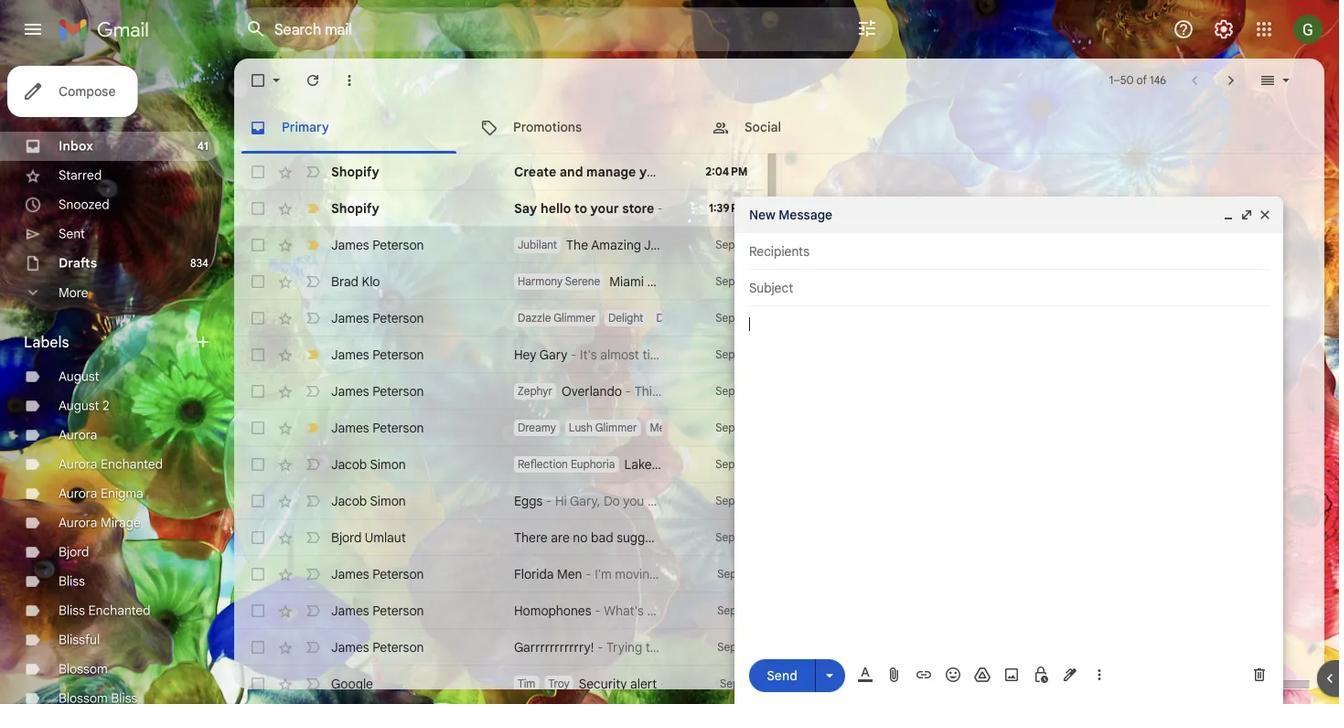 Task type: describe. For each thing, give the bounding box(es) containing it.
1 james from the top
[[331, 237, 370, 253]]

aurora link
[[59, 427, 97, 443]]

2
[[103, 398, 109, 414]]

3 12 from the top
[[738, 531, 748, 545]]

your for online
[[640, 164, 668, 180]]

store
[[623, 200, 655, 216]]

shopify inside "link"
[[825, 164, 874, 180]]

important mainly because it was sent directly to you. switch for hey
[[304, 346, 322, 364]]

message
[[779, 207, 833, 223]]

4 peterson from the top
[[373, 383, 424, 400]]

5 not important switch from the top
[[304, 456, 322, 474]]

pop out image
[[1240, 208, 1255, 222]]

8 row from the top
[[234, 483, 763, 520]]

5 james peterson from the top
[[331, 420, 424, 436]]

jacob simon for eggs
[[331, 493, 406, 509]]

conversations
[[981, 198, 1074, 216]]

3 james peterson from the top
[[331, 347, 424, 363]]

klo
[[362, 274, 380, 290]]

12 for eggs -
[[738, 495, 748, 508]]

gmail image
[[59, 11, 158, 48]]

harmony serene miami resort 90% off
[[518, 274, 735, 290]]

2 james peterson row from the top
[[234, 410, 851, 447]]

shopify for 1:39 pm
[[331, 200, 380, 216]]

more
[[59, 285, 88, 301]]

eggs
[[514, 493, 543, 509]]

gary
[[540, 347, 568, 363]]

blissful link
[[59, 632, 100, 648]]

zephyr overlando -
[[518, 383, 635, 400]]

reflection
[[518, 458, 568, 472]]

promotions tab
[[466, 103, 697, 154]]

new
[[750, 207, 776, 223]]

send
[[767, 668, 798, 684]]

garrrrrrrrrrry!
[[514, 640, 594, 656]]

toggle split pane mode image
[[1259, 71, 1278, 90]]

main menu image
[[22, 18, 44, 40]]

jacob for reflection
[[331, 457, 367, 473]]

bjord for bjord link
[[59, 545, 89, 561]]

jubilant the amazing jim-petey: escape extraordanaire
[[518, 237, 841, 253]]

discard draft ‪(⌘⇧d)‬ image
[[1251, 666, 1269, 685]]

row containing brad klo
[[234, 264, 763, 300]]

off
[[719, 274, 735, 290]]

1 row from the top
[[234, 154, 901, 190]]

4 james peterson from the top
[[331, 383, 424, 400]]

- right eggs
[[546, 493, 552, 509]]

7 peterson from the top
[[373, 603, 424, 619]]

7 not important switch from the top
[[304, 529, 322, 547]]

sep 12 for eggs -
[[716, 495, 748, 508]]

jim-
[[644, 237, 671, 253]]

reflection euphoria lakers
[[518, 457, 663, 473]]

alert
[[631, 676, 657, 692]]

shopify for 2:04 pm
[[331, 164, 380, 180]]

13 for jubilant
[[738, 238, 748, 252]]

tim
[[518, 678, 536, 691]]

row containing google
[[234, 666, 763, 703]]

euphoria
[[571, 458, 615, 472]]

jacob simon for reflection
[[331, 457, 406, 473]]

zephyr
[[518, 385, 553, 399]]

blossom
[[59, 662, 108, 678]]

bad
[[591, 530, 614, 546]]

app
[[877, 164, 901, 180]]

41
[[197, 140, 209, 153]]

august 2 link
[[59, 398, 109, 414]]

3 row from the top
[[234, 227, 841, 264]]

amazing
[[591, 237, 642, 253]]

selected
[[1077, 198, 1135, 216]]

suggestions...
[[617, 530, 697, 546]]

7 james from the top
[[331, 603, 370, 619]]

primary
[[282, 119, 329, 135]]

sent link
[[59, 226, 85, 242]]

are
[[551, 530, 570, 546]]

almost
[[601, 347, 640, 363]]

4 not important switch from the top
[[304, 383, 322, 401]]

1 not important switch from the top
[[304, 163, 322, 181]]

social tab
[[697, 103, 928, 154]]

7 row from the top
[[234, 447, 763, 483]]

Subject field
[[750, 279, 1269, 297]]

4 13 from the top
[[738, 348, 748, 362]]

create and manage your online business with the shopify app link
[[514, 163, 901, 181]]

no conversations selected main content
[[234, 59, 1325, 705]]

1 james peterson row from the top
[[234, 300, 1045, 337]]

- up security
[[598, 640, 603, 656]]

7 james peterson from the top
[[331, 603, 424, 619]]

lakers
[[625, 457, 663, 473]]

enchanted for aurora enchanted
[[101, 457, 163, 473]]

8 james from the top
[[331, 640, 370, 656]]

enigma
[[101, 486, 143, 502]]

starred
[[59, 167, 102, 184]]

5 peterson from the top
[[373, 420, 424, 436]]

aurora for aurora enchanted
[[59, 457, 97, 473]]

serene
[[565, 275, 601, 289]]

florida men -
[[514, 567, 595, 583]]

6 james peterson from the top
[[331, 567, 424, 583]]

tab list containing primary
[[234, 103, 1325, 154]]

3 james from the top
[[331, 347, 370, 363]]

august link
[[59, 369, 99, 385]]

business
[[713, 164, 768, 180]]

sep 7
[[720, 678, 748, 691]]

90%
[[689, 274, 716, 290]]

6 row from the top
[[234, 373, 763, 410]]

11 for garrrrrrrrrrry! -
[[740, 641, 748, 655]]

simon for reflection
[[370, 457, 406, 473]]

settings image
[[1214, 18, 1236, 40]]

aurora enigma link
[[59, 486, 143, 502]]

- right store
[[658, 200, 664, 216]]

1 peterson from the top
[[373, 237, 424, 253]]

august for august 2
[[59, 398, 99, 414]]

important mainly because it was sent directly to you. switch for jubilant
[[304, 236, 322, 254]]

lush glimmer
[[569, 421, 637, 435]]

aurora for aurora link
[[59, 427, 97, 443]]

hello
[[541, 200, 571, 216]]

12 for reflection euphoria lakers
[[738, 458, 748, 472]]

august 2
[[59, 398, 109, 414]]

manage
[[587, 164, 636, 180]]

homophones
[[514, 603, 592, 619]]

scary!
[[709, 347, 746, 363]]

more send options image
[[821, 667, 839, 685]]

august for "august" link
[[59, 369, 99, 385]]

bliss link
[[59, 574, 85, 590]]

miami
[[610, 274, 644, 290]]

row containing bjord umlaut
[[234, 520, 763, 556]]

homophones -
[[514, 603, 604, 619]]

create
[[514, 164, 557, 180]]

your for store
[[591, 200, 619, 216]]

delight
[[609, 312, 644, 325]]

bliss for bliss enchanted
[[59, 603, 85, 619]]

sep 11 for garrrrrrrrrrry! -
[[718, 641, 748, 655]]

petey:
[[671, 237, 707, 253]]

13 for zephyr
[[738, 385, 748, 399]]

labels navigation
[[0, 59, 234, 705]]

the
[[567, 237, 589, 253]]

umlaut
[[365, 530, 406, 546]]

glimmer for dazzle glimmer
[[554, 312, 596, 325]]

important according to google magic. switch
[[304, 200, 322, 218]]

snoozed link
[[59, 197, 110, 213]]

labels heading
[[24, 333, 194, 351]]

lush
[[569, 421, 593, 435]]

drafts link
[[59, 255, 97, 271]]

13 for dazzle glimmer
[[738, 312, 748, 325]]

mirage
[[101, 515, 141, 531]]

eggs -
[[514, 493, 555, 509]]

blissful
[[59, 632, 100, 648]]

10 row from the top
[[234, 556, 763, 593]]

Search mail text field
[[275, 20, 805, 38]]

11 for florida men -
[[740, 568, 748, 582]]



Task type: vqa. For each thing, say whether or not it's contained in the screenshot.


Task type: locate. For each thing, give the bounding box(es) containing it.
it's
[[580, 347, 597, 363]]

inbox link
[[59, 138, 93, 154]]

1
[[1110, 74, 1114, 87]]

no
[[959, 198, 977, 216]]

sep 11
[[718, 568, 748, 582], [718, 605, 748, 618], [718, 641, 748, 655]]

bjord up 'bliss' link
[[59, 545, 89, 561]]

1 james peterson from the top
[[331, 237, 424, 253]]

create and manage your online business with the shopify app
[[514, 164, 901, 180]]

glimmer right lush
[[596, 421, 637, 435]]

2 james peterson from the top
[[331, 310, 424, 326]]

shopify right important according to google magic. switch
[[331, 200, 380, 216]]

recipients
[[750, 243, 810, 259]]

promotions
[[513, 119, 582, 135]]

0 vertical spatial enchanted
[[101, 457, 163, 473]]

enchanted up enigma
[[101, 457, 163, 473]]

simon for eggs
[[370, 493, 406, 509]]

more button
[[0, 278, 220, 308]]

3 important mainly because it was sent directly to you. switch from the top
[[304, 419, 322, 438]]

2 vertical spatial sep 12
[[716, 531, 748, 545]]

1:39 pm
[[709, 202, 748, 216]]

5 13 from the top
[[738, 385, 748, 399]]

there
[[514, 530, 548, 546]]

jubilant
[[518, 238, 557, 252]]

5 row from the top
[[234, 337, 763, 373]]

1 vertical spatial jacob simon
[[331, 493, 406, 509]]

6 not important switch from the top
[[304, 492, 322, 511]]

not important switch
[[304, 163, 322, 181], [304, 273, 322, 291], [304, 309, 322, 328], [304, 383, 322, 401], [304, 456, 322, 474], [304, 492, 322, 511], [304, 529, 322, 547]]

row down hey
[[234, 373, 763, 410]]

0 vertical spatial bliss
[[59, 574, 85, 590]]

bjord umlaut
[[331, 530, 406, 546]]

2 sep 12 from the top
[[716, 495, 748, 508]]

0 vertical spatial important mainly because it was sent directly to you. switch
[[304, 236, 322, 254]]

harmony
[[518, 275, 563, 289]]

0 vertical spatial simon
[[370, 457, 406, 473]]

row up "hello"
[[234, 154, 901, 190]]

2 aurora from the top
[[59, 457, 97, 473]]

2 simon from the top
[[370, 493, 406, 509]]

- right overlando
[[626, 383, 632, 400]]

2 11 from the top
[[740, 605, 748, 618]]

1 vertical spatial bliss
[[59, 603, 85, 619]]

1 jacob from the top
[[331, 457, 367, 473]]

sep 13
[[716, 238, 748, 252], [716, 275, 748, 289], [716, 312, 748, 325], [716, 348, 748, 362], [716, 385, 748, 399], [716, 421, 748, 435]]

1 13 from the top
[[738, 238, 748, 252]]

enchanted for bliss enchanted
[[88, 603, 151, 619]]

snoozed
[[59, 197, 110, 213]]

13 for dreamy
[[738, 421, 748, 435]]

2 important mainly because it was sent directly to you. switch from the top
[[304, 346, 322, 364]]

there are no bad suggestions... link
[[514, 529, 697, 547]]

sep 11 for homophones -
[[718, 605, 748, 618]]

enchanted
[[101, 457, 163, 473], [88, 603, 151, 619]]

1 vertical spatial to
[[672, 347, 684, 363]]

2 vertical spatial 12
[[738, 531, 748, 545]]

2 vertical spatial sep 11
[[718, 641, 748, 655]]

bjord
[[331, 530, 362, 546], [59, 545, 89, 561]]

escape
[[710, 237, 753, 253]]

2 vertical spatial important mainly because it was sent directly to you. switch
[[304, 419, 322, 438]]

james peterson row
[[234, 300, 1045, 337], [234, 410, 851, 447]]

aurora mirage
[[59, 515, 141, 531]]

overlando
[[562, 383, 622, 400]]

new message dialog
[[735, 197, 1284, 705]]

older image
[[1223, 71, 1241, 90]]

row up harmony
[[234, 227, 841, 264]]

close image
[[1258, 208, 1273, 222]]

2 not important switch from the top
[[304, 273, 322, 291]]

glimmer down serene
[[554, 312, 596, 325]]

2 peterson from the top
[[373, 310, 424, 326]]

google
[[331, 676, 373, 692]]

2 august from the top
[[59, 398, 99, 414]]

shopify right the
[[825, 164, 874, 180]]

0 vertical spatial sep 12
[[716, 458, 748, 472]]

your left store
[[591, 200, 619, 216]]

follow link to manage storage image
[[1103, 278, 1121, 297]]

refresh image
[[304, 71, 322, 90]]

advanced search options image
[[849, 10, 886, 47]]

4 james from the top
[[331, 383, 370, 400]]

hey gary - it's almost time to get scary!
[[514, 347, 746, 363]]

labels
[[24, 333, 69, 351]]

aurora mirage link
[[59, 515, 141, 531]]

brad klo
[[331, 274, 380, 290]]

bjord inside no conversations selected 'main content'
[[331, 530, 362, 546]]

2 sep 11 from the top
[[718, 605, 748, 618]]

dreamy
[[518, 421, 556, 435]]

sep 13 for dreamy
[[716, 421, 748, 435]]

0 vertical spatial jacob simon
[[331, 457, 406, 473]]

50
[[1121, 74, 1134, 87]]

insert emoji ‪(⌘⇧2)‬ image
[[945, 666, 963, 685]]

aurora down august 2 link
[[59, 427, 97, 443]]

bjord for bjord umlaut
[[331, 530, 362, 546]]

5 sep 13 from the top
[[716, 385, 748, 399]]

aurora up bjord link
[[59, 515, 97, 531]]

1 vertical spatial sep 11
[[718, 605, 748, 618]]

5 james from the top
[[331, 420, 370, 436]]

6 james from the top
[[331, 567, 370, 583]]

sep 13 for harmony serene
[[716, 275, 748, 289]]

11 for homophones -
[[740, 605, 748, 618]]

sep 12 for reflection euphoria lakers
[[716, 458, 748, 472]]

row down eggs
[[234, 520, 763, 556]]

send button
[[750, 660, 816, 693]]

2 12 from the top
[[738, 495, 748, 508]]

11 row from the top
[[234, 593, 763, 630]]

0 horizontal spatial your
[[591, 200, 619, 216]]

toggle confidential mode image
[[1032, 666, 1051, 685]]

13 for harmony serene
[[738, 275, 748, 289]]

1 important mainly because it was sent directly to you. switch from the top
[[304, 236, 322, 254]]

8 james peterson from the top
[[331, 640, 424, 656]]

None search field
[[234, 7, 893, 51]]

2:04 pm
[[706, 165, 748, 179]]

2 james from the top
[[331, 310, 370, 326]]

1 vertical spatial simon
[[370, 493, 406, 509]]

0 vertical spatial 12
[[738, 458, 748, 472]]

tab list
[[234, 103, 1325, 154]]

aurora for aurora enigma
[[59, 486, 97, 502]]

bjord inside labels navigation
[[59, 545, 89, 561]]

row up eggs
[[234, 447, 763, 483]]

3 not important switch from the top
[[304, 309, 322, 328]]

1 horizontal spatial bjord
[[331, 530, 362, 546]]

row down there
[[234, 556, 763, 593]]

time
[[643, 347, 669, 363]]

garrrrrrrrrrry! -
[[514, 640, 607, 656]]

sep 13 for zephyr
[[716, 385, 748, 399]]

1 sep 12 from the top
[[716, 458, 748, 472]]

4 row from the top
[[234, 264, 763, 300]]

jacob simon
[[331, 457, 406, 473], [331, 493, 406, 509]]

bjord left umlaut
[[331, 530, 362, 546]]

1 vertical spatial sep 12
[[716, 495, 748, 508]]

insert signature image
[[1062, 666, 1080, 685]]

glimmer for lush glimmer
[[596, 421, 637, 435]]

1 bliss from the top
[[59, 574, 85, 590]]

1 vertical spatial glimmer
[[596, 421, 637, 435]]

1 vertical spatial 11
[[740, 605, 748, 618]]

august
[[59, 369, 99, 385], [59, 398, 99, 414]]

row down the dazzle
[[234, 337, 763, 373]]

compose
[[59, 83, 116, 99]]

1 vertical spatial james peterson row
[[234, 410, 851, 447]]

0 horizontal spatial bjord
[[59, 545, 89, 561]]

1 12 from the top
[[738, 458, 748, 472]]

2 13 from the top
[[738, 275, 748, 289]]

with
[[771, 164, 798, 180]]

to right "hello"
[[575, 200, 588, 216]]

starred link
[[59, 167, 102, 184]]

1 vertical spatial 12
[[738, 495, 748, 508]]

0 vertical spatial august
[[59, 369, 99, 385]]

row down garrrrrrrrrrry!
[[234, 666, 763, 703]]

12
[[738, 458, 748, 472], [738, 495, 748, 508], [738, 531, 748, 545]]

aurora enchanted link
[[59, 457, 163, 473]]

aurora down aurora link
[[59, 457, 97, 473]]

jacob
[[331, 457, 367, 473], [331, 493, 367, 509]]

sep 11 for florida men -
[[718, 568, 748, 582]]

-
[[658, 200, 664, 216], [571, 347, 577, 363], [626, 383, 632, 400], [546, 493, 552, 509], [586, 567, 592, 583], [595, 603, 601, 619], [598, 640, 603, 656], [661, 676, 667, 692]]

8 peterson from the top
[[373, 640, 424, 656]]

aurora enigma
[[59, 486, 143, 502]]

3 aurora from the top
[[59, 486, 97, 502]]

9 row from the top
[[234, 520, 763, 556]]

146
[[1150, 74, 1167, 87]]

insert photo image
[[1003, 666, 1021, 685]]

row down create
[[234, 190, 763, 227]]

sep 13 for dazzle glimmer
[[716, 312, 748, 325]]

1 august from the top
[[59, 369, 99, 385]]

4 sep 13 from the top
[[716, 348, 748, 362]]

row up the dazzle
[[234, 264, 763, 300]]

aurora enchanted
[[59, 457, 163, 473]]

2 bliss from the top
[[59, 603, 85, 619]]

0 vertical spatial 11
[[740, 568, 748, 582]]

3 13 from the top
[[738, 312, 748, 325]]

august up august 2 link
[[59, 369, 99, 385]]

insert link ‪(⌘k)‬ image
[[915, 666, 934, 685]]

1 vertical spatial enchanted
[[88, 603, 151, 619]]

more options image
[[1095, 666, 1106, 685]]

get
[[687, 347, 706, 363]]

1 aurora from the top
[[59, 427, 97, 443]]

1 horizontal spatial to
[[672, 347, 684, 363]]

2 jacob simon from the top
[[331, 493, 406, 509]]

4 aurora from the top
[[59, 515, 97, 531]]

- right alert
[[661, 676, 667, 692]]

your left online
[[640, 164, 668, 180]]

blossom link
[[59, 662, 108, 678]]

12 row from the top
[[234, 630, 763, 666]]

bliss enchanted
[[59, 603, 151, 619]]

11
[[740, 568, 748, 582], [740, 605, 748, 618], [740, 641, 748, 655]]

your
[[640, 164, 668, 180], [591, 200, 619, 216]]

bliss for 'bliss' link
[[59, 574, 85, 590]]

hey
[[514, 347, 537, 363]]

row
[[234, 154, 901, 190], [234, 190, 763, 227], [234, 227, 841, 264], [234, 264, 763, 300], [234, 337, 763, 373], [234, 373, 763, 410], [234, 447, 763, 483], [234, 483, 763, 520], [234, 520, 763, 556], [234, 556, 763, 593], [234, 593, 763, 630], [234, 630, 763, 666], [234, 666, 763, 703]]

shopify down primary tab
[[331, 164, 380, 180]]

sep 13 for jubilant
[[716, 238, 748, 252]]

enchanted up 'blissful'
[[88, 603, 151, 619]]

13 row from the top
[[234, 666, 763, 703]]

inbox
[[59, 138, 93, 154]]

0 vertical spatial james peterson row
[[234, 300, 1045, 337]]

2 vertical spatial 11
[[740, 641, 748, 655]]

None checkbox
[[249, 566, 267, 584], [249, 675, 267, 694], [249, 566, 267, 584], [249, 675, 267, 694]]

no conversations selected
[[959, 198, 1135, 216]]

james peterson row up the reflection
[[234, 410, 851, 447]]

bliss
[[59, 574, 85, 590], [59, 603, 85, 619]]

new message
[[750, 207, 833, 223]]

jacob for eggs
[[331, 493, 367, 509]]

3 sep 12 from the top
[[716, 531, 748, 545]]

None checkbox
[[249, 602, 267, 621], [249, 639, 267, 657], [249, 602, 267, 621], [249, 639, 267, 657]]

2 jacob from the top
[[331, 493, 367, 509]]

bliss enchanted link
[[59, 603, 151, 619]]

james peterson row up hey gary - it's almost time to get scary!
[[234, 300, 1045, 337]]

1 vertical spatial your
[[591, 200, 619, 216]]

6 sep 13 from the top
[[716, 421, 748, 435]]

0 vertical spatial your
[[640, 164, 668, 180]]

1 simon from the top
[[370, 457, 406, 473]]

search mail image
[[240, 13, 273, 46]]

1 sep 11 from the top
[[718, 568, 748, 582]]

support image
[[1173, 18, 1195, 40]]

insert files using drive image
[[974, 666, 992, 685]]

extraordanaire
[[756, 237, 841, 253]]

- right 'men' at the left
[[586, 567, 592, 583]]

august left 2
[[59, 398, 99, 414]]

bliss down bjord link
[[59, 574, 85, 590]]

to left get
[[672, 347, 684, 363]]

attach files image
[[886, 666, 904, 685]]

row up there
[[234, 483, 763, 520]]

primary tab
[[234, 103, 464, 154]]

your inside "link"
[[640, 164, 668, 180]]

2 row from the top
[[234, 190, 763, 227]]

row up tim
[[234, 630, 763, 666]]

1 vertical spatial jacob
[[331, 493, 367, 509]]

0 horizontal spatial to
[[575, 200, 588, 216]]

0 vertical spatial jacob
[[331, 457, 367, 473]]

important mainly because it was sent directly to you. switch
[[304, 236, 322, 254], [304, 346, 322, 364], [304, 419, 322, 438]]

aurora up aurora mirage
[[59, 486, 97, 502]]

- right "homophones"
[[595, 603, 601, 619]]

of
[[1137, 74, 1148, 87]]

3 sep 11 from the top
[[718, 641, 748, 655]]

- left it's
[[571, 347, 577, 363]]

1 vertical spatial august
[[59, 398, 99, 414]]

0 vertical spatial sep 11
[[718, 568, 748, 582]]

6 13 from the top
[[738, 421, 748, 435]]

1 sep 13 from the top
[[716, 238, 748, 252]]

3 11 from the top
[[740, 641, 748, 655]]

0 vertical spatial glimmer
[[554, 312, 596, 325]]

0 vertical spatial to
[[575, 200, 588, 216]]

3 sep 13 from the top
[[716, 312, 748, 325]]

minimize image
[[1222, 208, 1237, 222]]

compose button
[[7, 66, 138, 117]]

brad
[[331, 274, 359, 290]]

1 jacob simon from the top
[[331, 457, 406, 473]]

row down florida
[[234, 593, 763, 630]]

no
[[573, 530, 588, 546]]

aurora for aurora mirage
[[59, 515, 97, 531]]

1 vertical spatial important mainly because it was sent directly to you. switch
[[304, 346, 322, 364]]

6 peterson from the top
[[373, 567, 424, 583]]

1 horizontal spatial your
[[640, 164, 668, 180]]

bliss down 'bliss' link
[[59, 603, 85, 619]]

men
[[557, 567, 583, 583]]

security alert -
[[579, 676, 670, 692]]

aurora
[[59, 427, 97, 443], [59, 457, 97, 473], [59, 486, 97, 502], [59, 515, 97, 531]]

2 sep 13 from the top
[[716, 275, 748, 289]]

say hello to your store -
[[514, 200, 667, 216]]

3 peterson from the top
[[373, 347, 424, 363]]

1 11 from the top
[[740, 568, 748, 582]]



